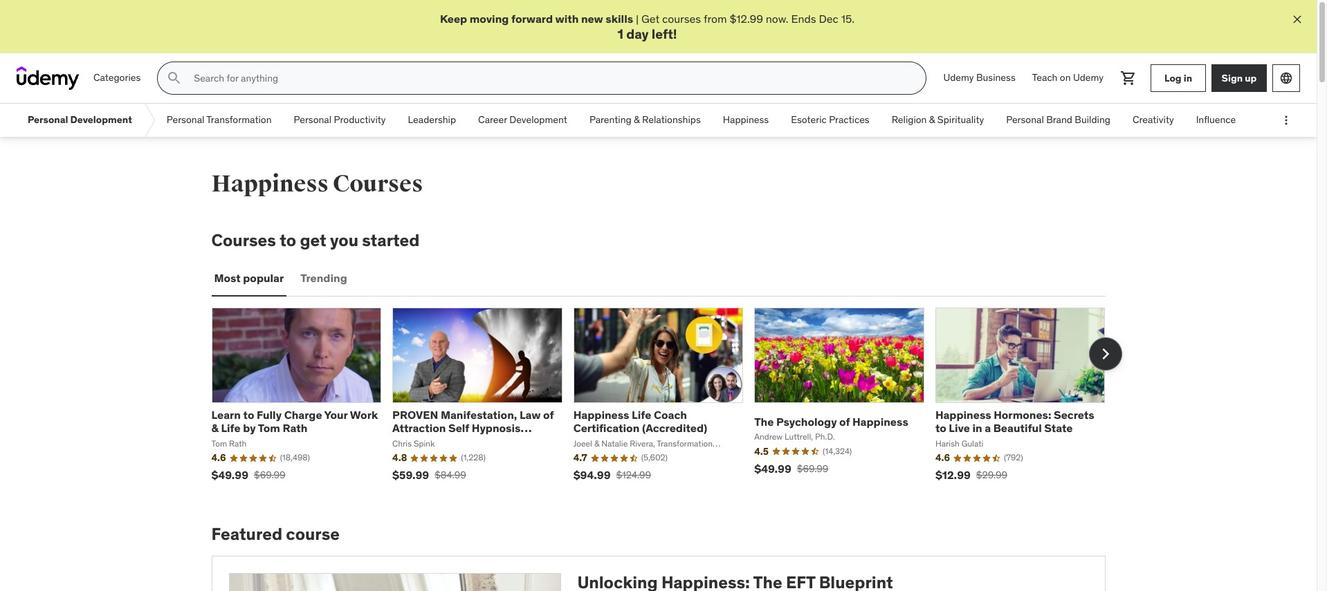 Task type: describe. For each thing, give the bounding box(es) containing it.
of inside proven manifestation, law of attraction self hypnosis system
[[543, 408, 554, 422]]

religion & spirituality
[[892, 114, 984, 126]]

religion
[[892, 114, 927, 126]]

personal for personal transformation
[[167, 114, 204, 126]]

tom
[[258, 422, 280, 436]]

personal productivity link
[[283, 104, 397, 137]]

influence
[[1197, 114, 1236, 126]]

categories
[[93, 72, 141, 84]]

sign
[[1222, 72, 1243, 84]]

creativity link
[[1122, 104, 1185, 137]]

keep moving forward with new skills | get courses from $12.99 now. ends dec 15. 1 day left!
[[440, 12, 855, 42]]

state
[[1045, 422, 1073, 436]]

happiness hormones: secrets to live in a beautiful state link
[[936, 408, 1095, 436]]

system
[[393, 435, 432, 449]]

the psychology of happiness
[[755, 415, 909, 429]]

hypnosis
[[472, 422, 521, 436]]

productivity
[[334, 114, 386, 126]]

your
[[324, 408, 348, 422]]

|
[[636, 12, 639, 26]]

left!
[[652, 26, 677, 42]]

keep
[[440, 12, 467, 26]]

a
[[985, 422, 991, 436]]

by
[[243, 422, 256, 436]]

get
[[300, 230, 326, 251]]

life inside happiness life coach certification  (accredited)
[[632, 408, 652, 422]]

featured
[[211, 524, 282, 546]]

more subcategory menu links image
[[1280, 114, 1294, 127]]

udemy image
[[17, 67, 80, 90]]

skills
[[606, 12, 633, 26]]

(accredited)
[[642, 422, 708, 436]]

esoteric practices
[[791, 114, 870, 126]]

most popular button
[[211, 262, 287, 296]]

Search for anything text field
[[191, 67, 910, 90]]

parenting & relationships
[[590, 114, 701, 126]]

udemy business
[[944, 72, 1016, 84]]

development for career development
[[510, 114, 568, 126]]

creativity
[[1133, 114, 1174, 126]]

most
[[214, 272, 241, 285]]

to inside happiness hormones: secrets to live in a beautiful state
[[936, 422, 947, 436]]

happiness link
[[712, 104, 780, 137]]

udemy inside udemy business link
[[944, 72, 974, 84]]

proven manifestation, law of attraction self hypnosis system link
[[393, 408, 554, 449]]

dec
[[819, 12, 839, 26]]

learn
[[211, 408, 241, 422]]

leadership link
[[397, 104, 467, 137]]

happiness life coach certification  (accredited)
[[574, 408, 708, 436]]

relationships
[[642, 114, 701, 126]]

& for parenting
[[634, 114, 640, 126]]

in inside happiness hormones: secrets to live in a beautiful state
[[973, 422, 983, 436]]

personal for personal productivity
[[294, 114, 332, 126]]

shopping cart with 0 items image
[[1121, 70, 1137, 87]]

to for learn
[[243, 408, 254, 422]]

to for courses
[[280, 230, 296, 251]]

sign up link
[[1212, 65, 1267, 92]]

0 vertical spatial courses
[[333, 170, 423, 199]]

spirituality
[[938, 114, 984, 126]]

personal development
[[28, 114, 132, 126]]

personal for personal brand building
[[1007, 114, 1044, 126]]

happiness for happiness courses
[[211, 170, 329, 199]]

you
[[330, 230, 359, 251]]

happiness for happiness
[[723, 114, 769, 126]]

building
[[1075, 114, 1111, 126]]

featured course
[[211, 524, 340, 546]]

personal transformation link
[[156, 104, 283, 137]]

learn to fully charge your work & life by tom rath
[[211, 408, 378, 436]]

personal development link
[[17, 104, 143, 137]]

started
[[362, 230, 420, 251]]

1 vertical spatial courses
[[211, 230, 276, 251]]

secrets
[[1054, 408, 1095, 422]]

most popular
[[214, 272, 284, 285]]

15.
[[841, 12, 855, 26]]

submit search image
[[166, 70, 183, 87]]

law
[[520, 408, 541, 422]]

personal for personal development
[[28, 114, 68, 126]]



Task type: locate. For each thing, give the bounding box(es) containing it.
trending button
[[298, 262, 350, 296]]

happiness hormones: secrets to live in a beautiful state
[[936, 408, 1095, 436]]

day
[[627, 26, 649, 42]]

1 udemy from the left
[[944, 72, 974, 84]]

udemy right the on
[[1074, 72, 1104, 84]]

self
[[448, 422, 469, 436]]

1 horizontal spatial udemy
[[1074, 72, 1104, 84]]

0 vertical spatial in
[[1184, 72, 1193, 84]]

3 personal from the left
[[294, 114, 332, 126]]

& right parenting
[[634, 114, 640, 126]]

& for religion
[[930, 114, 935, 126]]

influence link
[[1185, 104, 1247, 137]]

transformation
[[206, 114, 272, 126]]

1 vertical spatial in
[[973, 422, 983, 436]]

2 horizontal spatial to
[[936, 422, 947, 436]]

categories button
[[85, 62, 149, 95]]

personal
[[28, 114, 68, 126], [167, 114, 204, 126], [294, 114, 332, 126], [1007, 114, 1044, 126]]

rath
[[283, 422, 308, 436]]

1 development from the left
[[70, 114, 132, 126]]

happiness inside "happiness" 'link'
[[723, 114, 769, 126]]

life inside learn to fully charge your work & life by tom rath
[[221, 422, 241, 436]]

coach
[[654, 408, 687, 422]]

new
[[581, 12, 603, 26]]

trending
[[301, 272, 347, 285]]

log in link
[[1151, 65, 1206, 92]]

udemy left "business"
[[944, 72, 974, 84]]

the
[[755, 415, 774, 429]]

get
[[642, 12, 660, 26]]

& right religion at top right
[[930, 114, 935, 126]]

of right law
[[543, 408, 554, 422]]

close image
[[1291, 12, 1305, 26]]

development
[[70, 114, 132, 126], [510, 114, 568, 126]]

to left get
[[280, 230, 296, 251]]

life
[[632, 408, 652, 422], [221, 422, 241, 436]]

career
[[478, 114, 507, 126]]

beautiful
[[994, 422, 1042, 436]]

teach on udemy link
[[1024, 62, 1112, 95]]

1
[[618, 26, 624, 42]]

courses up the started
[[333, 170, 423, 199]]

from
[[704, 12, 727, 26]]

to left fully at left bottom
[[243, 408, 254, 422]]

happiness courses
[[211, 170, 423, 199]]

2 development from the left
[[510, 114, 568, 126]]

with
[[556, 12, 579, 26]]

$12.99
[[730, 12, 763, 26]]

personal transformation
[[167, 114, 272, 126]]

in right log at top right
[[1184, 72, 1193, 84]]

carousel element
[[211, 308, 1122, 492]]

log in
[[1165, 72, 1193, 84]]

1 horizontal spatial development
[[510, 114, 568, 126]]

esoteric
[[791, 114, 827, 126]]

moving
[[470, 12, 509, 26]]

learn to fully charge your work & life by tom rath link
[[211, 408, 378, 436]]

choose a language image
[[1280, 71, 1294, 85]]

career development
[[478, 114, 568, 126]]

happiness inside happiness hormones: secrets to live in a beautiful state
[[936, 408, 992, 422]]

2 udemy from the left
[[1074, 72, 1104, 84]]

courses
[[662, 12, 701, 26]]

happiness
[[723, 114, 769, 126], [211, 170, 329, 199], [574, 408, 630, 422], [936, 408, 992, 422], [853, 415, 909, 429]]

personal left brand
[[1007, 114, 1044, 126]]

teach on udemy
[[1033, 72, 1104, 84]]

business
[[977, 72, 1016, 84]]

course
[[286, 524, 340, 546]]

proven
[[393, 408, 438, 422]]

0 horizontal spatial courses
[[211, 230, 276, 251]]

of right psychology on the bottom right
[[840, 415, 850, 429]]

0 horizontal spatial of
[[543, 408, 554, 422]]

1 personal from the left
[[28, 114, 68, 126]]

development for personal development
[[70, 114, 132, 126]]

arrow pointing to subcategory menu links image
[[143, 104, 156, 137]]

parenting & relationships link
[[579, 104, 712, 137]]

& inside learn to fully charge your work & life by tom rath
[[211, 422, 219, 436]]

0 horizontal spatial to
[[243, 408, 254, 422]]

1 horizontal spatial in
[[1184, 72, 1193, 84]]

charge
[[284, 408, 322, 422]]

popular
[[243, 272, 284, 285]]

next image
[[1095, 343, 1117, 365]]

psychology
[[777, 415, 837, 429]]

fully
[[257, 408, 282, 422]]

0 horizontal spatial development
[[70, 114, 132, 126]]

& left by
[[211, 422, 219, 436]]

0 horizontal spatial in
[[973, 422, 983, 436]]

to left live
[[936, 422, 947, 436]]

happiness life coach certification  (accredited) link
[[574, 408, 708, 436]]

happiness for happiness life coach certification  (accredited)
[[574, 408, 630, 422]]

0 horizontal spatial life
[[221, 422, 241, 436]]

1 horizontal spatial life
[[632, 408, 652, 422]]

& inside religion & spirituality link
[[930, 114, 935, 126]]

religion & spirituality link
[[881, 104, 996, 137]]

to inside learn to fully charge your work & life by tom rath
[[243, 408, 254, 422]]

1 horizontal spatial &
[[634, 114, 640, 126]]

courses up most popular
[[211, 230, 276, 251]]

manifestation,
[[441, 408, 517, 422]]

work
[[350, 408, 378, 422]]

development down categories dropdown button
[[70, 114, 132, 126]]

& inside parenting & relationships link
[[634, 114, 640, 126]]

4 personal from the left
[[1007, 114, 1044, 126]]

hormones:
[[994, 408, 1052, 422]]

udemy business link
[[935, 62, 1024, 95]]

0 horizontal spatial udemy
[[944, 72, 974, 84]]

1 horizontal spatial to
[[280, 230, 296, 251]]

udemy inside "teach on udemy" link
[[1074, 72, 1104, 84]]

life left coach
[[632, 408, 652, 422]]

&
[[634, 114, 640, 126], [930, 114, 935, 126], [211, 422, 219, 436]]

happiness for happiness hormones: secrets to live in a beautiful state
[[936, 408, 992, 422]]

2 personal from the left
[[167, 114, 204, 126]]

in
[[1184, 72, 1193, 84], [973, 422, 983, 436]]

on
[[1060, 72, 1071, 84]]

1 horizontal spatial courses
[[333, 170, 423, 199]]

teach
[[1033, 72, 1058, 84]]

happiness inside happiness life coach certification  (accredited)
[[574, 408, 630, 422]]

development down search for anything 'text field'
[[510, 114, 568, 126]]

personal down udemy image
[[28, 114, 68, 126]]

personal brand building link
[[996, 104, 1122, 137]]

ends
[[791, 12, 816, 26]]

1 horizontal spatial of
[[840, 415, 850, 429]]

2 horizontal spatial &
[[930, 114, 935, 126]]

udemy
[[944, 72, 974, 84], [1074, 72, 1104, 84]]

personal right arrow pointing to subcategory menu links image
[[167, 114, 204, 126]]

parenting
[[590, 114, 632, 126]]

attraction
[[393, 422, 446, 436]]

now.
[[766, 12, 789, 26]]

brand
[[1047, 114, 1073, 126]]

personal brand building
[[1007, 114, 1111, 126]]

forward
[[511, 12, 553, 26]]

career development link
[[467, 104, 579, 137]]

0 horizontal spatial &
[[211, 422, 219, 436]]

log
[[1165, 72, 1182, 84]]

personal left productivity
[[294, 114, 332, 126]]

leadership
[[408, 114, 456, 126]]

life left by
[[221, 422, 241, 436]]

esoteric practices link
[[780, 104, 881, 137]]

proven manifestation, law of attraction self hypnosis system
[[393, 408, 554, 449]]

courses to get you started
[[211, 230, 420, 251]]

in left a
[[973, 422, 983, 436]]



Task type: vqa. For each thing, say whether or not it's contained in the screenshot.
3.0
no



